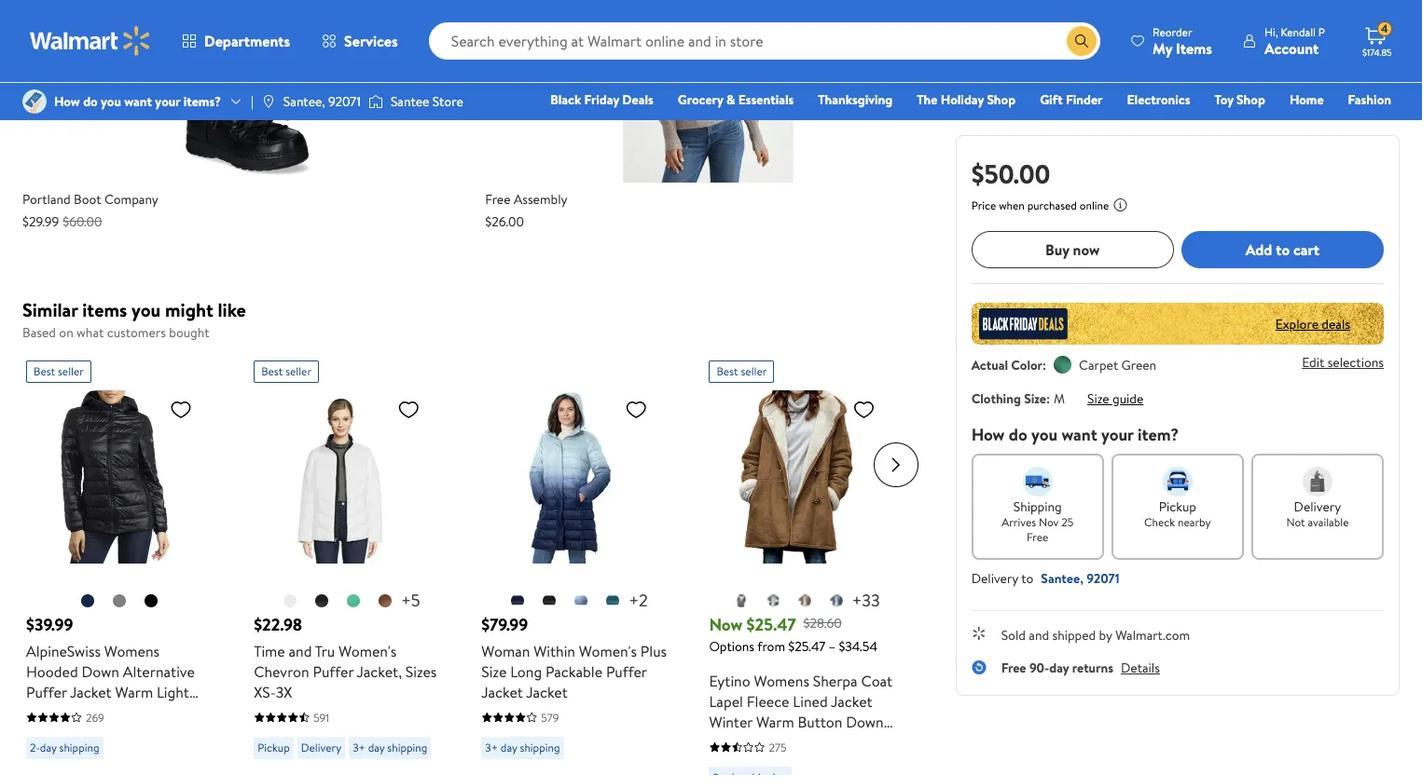 Task type: describe. For each thing, give the bounding box(es) containing it.
fleece
[[747, 691, 789, 712]]

puffer for $22.98
[[313, 662, 354, 682]]

product group containing $39.99
[[26, 353, 213, 776]]

best for $39.99
[[34, 363, 55, 379]]

buy now
[[1045, 239, 1100, 260]]

boot
[[74, 190, 101, 209]]

want for items?
[[124, 92, 152, 111]]

legal information image
[[1113, 198, 1128, 213]]

portland boot company $29.99 $60.00
[[22, 190, 158, 231]]

xs-
[[254, 682, 276, 703]]

$29.99
[[22, 213, 59, 231]]

shop inside the holiday shop link
[[987, 90, 1016, 109]]

womens inside $39.99 alpineswiss womens hooded down alternative puffer jacket warm light bubble coat
[[104, 641, 160, 662]]

store
[[432, 92, 463, 111]]

591
[[313, 710, 329, 726]]

hi,
[[1264, 24, 1278, 40]]

button
[[798, 712, 842, 732]]

pickup for pickup
[[258, 740, 290, 756]]

women's inside $79.99 woman within women's plus size long packable puffer jacket jacket
[[579, 641, 637, 662]]

next slide for similar items you might like list image
[[873, 442, 918, 487]]

toy shop link
[[1206, 90, 1274, 110]]

$34.54
[[839, 637, 878, 656]]

shipping arrives nov 25 free
[[1002, 498, 1074, 546]]

departments button
[[166, 19, 306, 63]]

alpineswiss womens hooded down alternative puffer jacket warm light bubble coat image
[[26, 390, 200, 564]]

Walmart Site-Wide search field
[[429, 22, 1100, 60]]

$79.99
[[481, 613, 528, 636]]

do for how do you want your item?
[[1009, 423, 1027, 447]]

vivid white image
[[282, 594, 297, 608]]

toy
[[1215, 90, 1233, 109]]

might
[[165, 297, 213, 323]]

walmart+
[[1336, 117, 1391, 135]]

day left returns
[[1049, 659, 1069, 678]]

hooded inside $39.99 alpineswiss womens hooded down alternative puffer jacket warm light bubble coat
[[26, 662, 78, 682]]

guide
[[1113, 390, 1144, 408]]

with
[[709, 753, 737, 774]]

intent image for delivery image
[[1303, 467, 1332, 497]]

Search search field
[[429, 22, 1100, 60]]

269
[[86, 710, 104, 726]]

customers
[[107, 324, 166, 342]]

santee, 92071 button
[[1041, 570, 1120, 588]]

plus
[[640, 641, 667, 662]]

delivery for to
[[971, 570, 1018, 588]]

gift finder link
[[1031, 90, 1111, 110]]

now
[[709, 613, 743, 636]]

3 best seller from the left
[[717, 363, 767, 379]]

3 seller from the left
[[741, 363, 767, 379]]

available in additional 33 variants element
[[852, 589, 880, 612]]

home link
[[1281, 90, 1332, 110]]

579
[[541, 710, 559, 726]]

edit
[[1302, 354, 1324, 372]]

shipped
[[1052, 627, 1096, 645]]

do for how do you want your items?
[[83, 92, 98, 111]]

clothing
[[971, 390, 1021, 408]]

j blue image
[[829, 594, 843, 608]]

1 vertical spatial santee,
[[1041, 570, 1083, 588]]

reorder
[[1153, 24, 1192, 40]]

santee store
[[391, 92, 463, 111]]

list containing portland boot company
[[15, 0, 941, 254]]

pickup check nearby
[[1144, 498, 1211, 531]]

2 vertical spatial coat
[[765, 732, 796, 753]]

$28.60
[[803, 615, 842, 633]]

0 vertical spatial $25.47
[[747, 613, 796, 636]]

add to favorites list, time and tru women's chevron puffer jacket, sizes xs-3x image
[[397, 398, 420, 421]]

seller for $39.99
[[58, 363, 84, 379]]

thanksgiving link
[[810, 90, 901, 110]]

when
[[999, 198, 1025, 214]]

alternative
[[123, 662, 195, 682]]

product group containing +33
[[709, 353, 896, 776]]

explore deals
[[1276, 315, 1350, 333]]

$39.99 alpineswiss womens hooded down alternative puffer jacket warm light bubble coat
[[26, 613, 195, 723]]

0 vertical spatial santee,
[[283, 92, 325, 111]]

chevron
[[254, 662, 309, 682]]

best seller for $39.99
[[34, 363, 84, 379]]

grocery & essentials
[[678, 90, 794, 109]]

walmart.com
[[1115, 627, 1190, 645]]

day down bubble
[[40, 740, 57, 756]]

2-day shipping
[[30, 740, 99, 756]]

deep teal image
[[605, 594, 620, 608]]

 image for santee store
[[368, 92, 383, 111]]

delivery for not
[[1294, 498, 1341, 517]]

how do you want your item?
[[971, 423, 1179, 447]]

black friday deals
[[550, 90, 654, 109]]

your for item?
[[1101, 423, 1134, 447]]

$39.99
[[26, 613, 73, 636]]

eytino womens sherpa coat lapel fleece lined jacket winter warm button down hooded coat outerwear with pocket
[[709, 671, 893, 774]]

price when purchased online
[[971, 198, 1109, 214]]

4 $174.85
[[1362, 21, 1392, 59]]

275
[[769, 740, 787, 756]]

now
[[1073, 239, 1100, 260]]

buy now button
[[971, 231, 1174, 269]]

0 horizontal spatial 92071
[[328, 92, 361, 111]]

how do you want your items?
[[54, 92, 221, 111]]

eytino womens sherpa coat lapel fleece lined jacket winter warm button down hooded coat outerwear with pocket image
[[709, 390, 883, 564]]

time
[[254, 641, 285, 662]]

actual color :
[[971, 356, 1046, 375]]

1 3+ from the left
[[353, 740, 365, 756]]

add to favorites list, eytino womens sherpa coat lapel fleece lined jacket winter warm button down hooded coat outerwear with pocket image
[[853, 398, 875, 421]]

walmart+ link
[[1327, 116, 1400, 136]]

size inside $79.99 woman within women's plus size long packable puffer jacket jacket
[[481, 662, 507, 682]]

$22.98 time and tru women's chevron puffer jacket, sizes xs-3x
[[254, 613, 437, 703]]

0 vertical spatial coat
[[861, 671, 893, 691]]

color
[[1011, 356, 1043, 375]]

price
[[971, 198, 996, 214]]

list item containing free assembly
[[485, 0, 933, 231]]

90-
[[1029, 659, 1049, 678]]

electronics
[[1127, 90, 1190, 109]]

home
[[1290, 90, 1324, 109]]

1 vertical spatial 92071
[[1087, 570, 1120, 588]]

2 shipping from the left
[[387, 740, 427, 756]]

items?
[[183, 92, 221, 111]]

sold and shipped by walmart.com
[[1001, 627, 1190, 645]]

free inside shipping arrives nov 25 free
[[1027, 530, 1048, 546]]

: for color
[[1043, 356, 1046, 375]]

add to cart
[[1246, 239, 1319, 260]]

down inside eytino womens sherpa coat lapel fleece lined jacket winter warm button down hooded coat outerwear with pocket
[[846, 712, 884, 732]]

sherpa
[[813, 671, 858, 691]]

j khaki image
[[797, 594, 812, 608]]

thanksgiving
[[818, 90, 893, 109]]

available in additional 5 variants element
[[401, 589, 420, 612]]

available in additional 2 variants element
[[629, 589, 648, 612]]

packable
[[546, 662, 602, 682]]

bought
[[169, 324, 209, 342]]

items
[[1176, 38, 1212, 58]]

black friday deals link
[[542, 90, 662, 110]]

debit
[[1279, 117, 1311, 135]]

jacket inside eytino womens sherpa coat lapel fleece lined jacket winter warm button down hooded coat outerwear with pocket
[[831, 691, 872, 712]]

by
[[1099, 627, 1112, 645]]

black friday deals image
[[971, 303, 1384, 345]]

walmart image
[[30, 26, 151, 56]]

image of item 3 image
[[485, 0, 933, 183]]

fashion
[[1348, 90, 1391, 109]]



Task type: vqa. For each thing, say whether or not it's contained in the screenshot.
Add to Favorites list, Ninja Thirsti Drink System Complete Still and Sparkling Customization Drink Kit with CO2 Canister, Flavors, and 48oz Reservoir, WC1000, Gray image
no



Task type: locate. For each thing, give the bounding box(es) containing it.
1 horizontal spatial to
[[1276, 239, 1290, 260]]

3+ day shipping
[[353, 740, 427, 756], [485, 740, 560, 756]]

1 gray image from the left
[[112, 594, 127, 608]]

+33
[[852, 589, 880, 612]]

1 women's from the left
[[339, 641, 397, 662]]

0 horizontal spatial santee,
[[283, 92, 325, 111]]

to for add
[[1276, 239, 1290, 260]]

1 vertical spatial $25.47
[[788, 637, 825, 656]]

2 3+ from the left
[[485, 740, 498, 756]]

0 horizontal spatial 3+
[[353, 740, 365, 756]]

1 horizontal spatial best
[[261, 363, 283, 379]]

your down size guide
[[1101, 423, 1134, 447]]

want down "m"
[[1062, 423, 1097, 447]]

grocery
[[678, 90, 723, 109]]

from
[[757, 637, 785, 656]]

1 vertical spatial womens
[[754, 671, 809, 691]]

best
[[34, 363, 55, 379], [261, 363, 283, 379], [717, 363, 738, 379]]

1 horizontal spatial 3+
[[485, 740, 498, 756]]

time and tru women's chevron puffer jacket, sizes xs-3x image
[[254, 390, 427, 564]]

1 vertical spatial :
[[1046, 390, 1050, 408]]

lined
[[793, 691, 828, 712]]

|
[[251, 92, 253, 111]]

shipping down 579
[[520, 740, 560, 756]]

hot chocolate image
[[378, 594, 392, 608]]

sizes
[[406, 662, 437, 682]]

: for size
[[1046, 390, 1050, 408]]

0 horizontal spatial want
[[124, 92, 152, 111]]

black image up alternative
[[144, 594, 159, 608]]

holiday
[[941, 90, 984, 109]]

$50.00
[[971, 156, 1050, 192]]

search icon image
[[1074, 34, 1089, 48]]

1 horizontal spatial pickup
[[1159, 498, 1196, 517]]

and inside $22.98 time and tru women's chevron puffer jacket, sizes xs-3x
[[289, 641, 312, 662]]

coat right bubble
[[74, 703, 106, 723]]

women's right tru
[[339, 641, 397, 662]]

women's inside $22.98 time and tru women's chevron puffer jacket, sizes xs-3x
[[339, 641, 397, 662]]

gray image up $39.99 alpineswiss womens hooded down alternative puffer jacket warm light bubble coat
[[112, 594, 127, 608]]

rich black image
[[314, 594, 329, 608]]

0 horizontal spatial hooded
[[26, 662, 78, 682]]

portland
[[22, 190, 71, 209]]

jacket inside $39.99 alpineswiss womens hooded down alternative puffer jacket warm light bubble coat
[[70, 682, 112, 703]]

product group containing +2
[[481, 353, 668, 776]]

1 vertical spatial down
[[846, 712, 884, 732]]

shop right toy
[[1237, 90, 1265, 109]]

1 horizontal spatial coat
[[765, 732, 796, 753]]

add to favorites list, woman within women's plus size long packable puffer jacket jacket image
[[625, 398, 647, 421]]

1 vertical spatial warm
[[756, 712, 794, 732]]

&
[[726, 90, 735, 109]]

2 navy image from the left
[[510, 594, 525, 608]]

puffer for $39.99
[[26, 682, 67, 703]]

down inside $39.99 alpineswiss womens hooded down alternative puffer jacket warm light bubble coat
[[82, 662, 119, 682]]

1 horizontal spatial you
[[131, 297, 161, 323]]

you for how do you want your items?
[[101, 92, 121, 111]]

nearby
[[1178, 515, 1211, 531]]

0 horizontal spatial you
[[101, 92, 121, 111]]

0 horizontal spatial coat
[[74, 703, 106, 723]]

free left 90-
[[1001, 659, 1026, 678]]

do down walmart "image"
[[83, 92, 98, 111]]

within
[[534, 641, 575, 662]]

2 vertical spatial you
[[1031, 423, 1058, 447]]

seller
[[58, 363, 84, 379], [285, 363, 311, 379], [741, 363, 767, 379]]

list item
[[22, 0, 470, 231], [485, 0, 933, 231]]

reorder my items
[[1153, 24, 1212, 58]]

delivery down 591
[[301, 740, 341, 756]]

puffer down alpineswiss on the left
[[26, 682, 67, 703]]

eytino
[[709, 671, 750, 691]]

3+ day shipping down jacket,
[[353, 740, 427, 756]]

to left cart
[[1276, 239, 1290, 260]]

delivery inside product group
[[301, 740, 341, 756]]

1 horizontal spatial size
[[1024, 390, 1046, 408]]

santee
[[391, 92, 429, 111]]

best seller
[[34, 363, 84, 379], [261, 363, 311, 379], [717, 363, 767, 379]]

want for item?
[[1062, 423, 1097, 447]]

1 horizontal spatial how
[[971, 423, 1005, 447]]

2 gray image from the left
[[733, 594, 748, 608]]

day down jacket,
[[368, 740, 385, 756]]

add to cart button
[[1181, 231, 1384, 269]]

3x
[[276, 682, 292, 703]]

nov
[[1039, 515, 1059, 531]]

2 horizontal spatial coat
[[861, 671, 893, 691]]

pickup for pickup check nearby
[[1159, 498, 1196, 517]]

: left "m"
[[1046, 390, 1050, 408]]

womens up the light
[[104, 641, 160, 662]]

$25.47
[[747, 613, 796, 636], [788, 637, 825, 656]]

2 horizontal spatial best seller
[[717, 363, 767, 379]]

 image
[[261, 94, 276, 109]]

1 horizontal spatial do
[[1009, 423, 1027, 447]]

free inside free assembly $26.00
[[485, 190, 511, 209]]

1 seller from the left
[[58, 363, 84, 379]]

womens inside eytino womens sherpa coat lapel fleece lined jacket winter warm button down hooded coat outerwear with pocket
[[754, 671, 809, 691]]

size left guide
[[1087, 390, 1109, 408]]

finder
[[1066, 90, 1103, 109]]

to inside button
[[1276, 239, 1290, 260]]

add
[[1246, 239, 1272, 260]]

warm inside eytino womens sherpa coat lapel fleece lined jacket winter warm button down hooded coat outerwear with pocket
[[756, 712, 794, 732]]

buy
[[1045, 239, 1069, 260]]

to for delivery
[[1021, 570, 1033, 588]]

1 horizontal spatial womens
[[754, 671, 809, 691]]

you down walmart "image"
[[101, 92, 121, 111]]

navy image up $79.99
[[510, 594, 525, 608]]

your for items?
[[155, 92, 180, 111]]

santee, down 25
[[1041, 570, 1083, 588]]

0 vertical spatial free
[[485, 190, 511, 209]]

3+ day shipping down 579
[[485, 740, 560, 756]]

1 horizontal spatial best seller
[[261, 363, 311, 379]]

evening blue ombre image
[[574, 594, 589, 608]]

pickup down intent image for pickup on the right of the page
[[1159, 498, 1196, 517]]

0 horizontal spatial women's
[[339, 641, 397, 662]]

woman
[[481, 641, 530, 662]]

25
[[1061, 515, 1074, 531]]

free 90-day returns details
[[1001, 659, 1160, 678]]

image of item 1 image
[[22, 0, 470, 183]]

and left tru
[[289, 641, 312, 662]]

explore deals link
[[1268, 307, 1358, 341]]

product group containing +5
[[254, 353, 440, 776]]

santee, right |
[[283, 92, 325, 111]]

1 horizontal spatial black image
[[542, 594, 557, 608]]

1 vertical spatial hooded
[[709, 732, 761, 753]]

sold
[[1001, 627, 1026, 645]]

online
[[1080, 198, 1109, 214]]

0 horizontal spatial seller
[[58, 363, 84, 379]]

black image left evening blue ombre image
[[542, 594, 557, 608]]

winter
[[709, 712, 753, 732]]

navy image
[[80, 594, 95, 608], [510, 594, 525, 608]]

deals
[[622, 90, 654, 109]]

like
[[218, 297, 246, 323]]

puffer inside $22.98 time and tru women's chevron puffer jacket, sizes xs-3x
[[313, 662, 354, 682]]

hooded inside eytino womens sherpa coat lapel fleece lined jacket winter warm button down hooded coat outerwear with pocket
[[709, 732, 761, 753]]

0 vertical spatial delivery
[[1294, 498, 1341, 517]]

to left santee, 92071 button
[[1021, 570, 1033, 588]]

92071 down the services dropdown button on the top left
[[328, 92, 361, 111]]

how for how do you want your items?
[[54, 92, 80, 111]]

you for similar items you might like based on what customers bought
[[131, 297, 161, 323]]

0 horizontal spatial size
[[481, 662, 507, 682]]

down up 269 on the bottom of page
[[82, 662, 119, 682]]

the holiday shop link
[[909, 90, 1024, 110]]

shop inside toy shop 'link'
[[1237, 90, 1265, 109]]

black image
[[144, 594, 159, 608], [542, 594, 557, 608]]

company
[[104, 190, 158, 209]]

0 vertical spatial pickup
[[1159, 498, 1196, 517]]

2 vertical spatial delivery
[[301, 740, 341, 756]]

womens down 'from'
[[754, 671, 809, 691]]

2 horizontal spatial shipping
[[520, 740, 560, 756]]

one
[[1248, 117, 1276, 135]]

list item containing portland boot company
[[22, 0, 470, 231]]

free for assembly
[[485, 190, 511, 209]]

$25.47 up 'from'
[[747, 613, 796, 636]]

i blue image
[[765, 594, 780, 608]]

0 vertical spatial 92071
[[328, 92, 361, 111]]

2 best from the left
[[261, 363, 283, 379]]

santee, 92071
[[283, 92, 361, 111]]

alpineswiss
[[26, 641, 101, 662]]

how down walmart "image"
[[54, 92, 80, 111]]

2 black image from the left
[[542, 594, 557, 608]]

0 vertical spatial you
[[101, 92, 121, 111]]

1 horizontal spatial your
[[1101, 423, 1134, 447]]

black
[[550, 90, 581, 109]]

0 horizontal spatial puffer
[[26, 682, 67, 703]]

you inside similar items you might like based on what customers bought
[[131, 297, 161, 323]]

0 horizontal spatial gray image
[[112, 594, 127, 608]]

p
[[1318, 24, 1325, 40]]

0 horizontal spatial do
[[83, 92, 98, 111]]

1 best from the left
[[34, 363, 55, 379]]

size left long
[[481, 662, 507, 682]]

1 horizontal spatial delivery
[[971, 570, 1018, 588]]

carpet green
[[1079, 356, 1156, 375]]

gift finder
[[1040, 90, 1103, 109]]

gray image up the now
[[733, 594, 748, 608]]

shop right holiday
[[987, 90, 1016, 109]]

fashion link
[[1340, 90, 1400, 110]]

1 horizontal spatial down
[[846, 712, 884, 732]]

free for 90-
[[1001, 659, 1026, 678]]

options
[[709, 637, 754, 656]]

coat down $34.54
[[861, 671, 893, 691]]

down right button
[[846, 712, 884, 732]]

2 horizontal spatial you
[[1031, 423, 1058, 447]]

1 black image from the left
[[144, 594, 159, 608]]

2 women's from the left
[[579, 641, 637, 662]]

1 horizontal spatial and
[[1029, 627, 1049, 645]]

$26.00
[[485, 213, 524, 231]]

similar items you might like based on what customers bought
[[22, 297, 246, 342]]

1 horizontal spatial warm
[[756, 712, 794, 732]]

 image for how do you want your items?
[[22, 90, 47, 114]]

2 shop from the left
[[1237, 90, 1265, 109]]

1 vertical spatial to
[[1021, 570, 1033, 588]]

list
[[15, 0, 941, 254]]

0 horizontal spatial navy image
[[80, 594, 95, 608]]

intent image for shipping image
[[1023, 467, 1053, 497]]

0 vertical spatial warm
[[115, 682, 153, 703]]

: up clothing size : m
[[1043, 356, 1046, 375]]

2 horizontal spatial size
[[1087, 390, 1109, 408]]

services
[[344, 31, 398, 51]]

delivery inside delivery not available
[[1294, 498, 1341, 517]]

0 horizontal spatial pickup
[[258, 740, 290, 756]]

carpet
[[1079, 356, 1118, 375]]

shop
[[987, 90, 1016, 109], [1237, 90, 1265, 109]]

2 horizontal spatial free
[[1027, 530, 1048, 546]]

how for how do you want your item?
[[971, 423, 1005, 447]]

0 vertical spatial want
[[124, 92, 152, 111]]

4 product group from the left
[[709, 353, 896, 776]]

size left "m"
[[1024, 390, 1046, 408]]

0 horizontal spatial black image
[[144, 594, 159, 608]]

1 horizontal spatial women's
[[579, 641, 637, 662]]

delivery up sold
[[971, 570, 1018, 588]]

2 seller from the left
[[285, 363, 311, 379]]

details
[[1121, 659, 1160, 678]]

1 vertical spatial your
[[1101, 423, 1134, 447]]

you
[[101, 92, 121, 111], [131, 297, 161, 323], [1031, 423, 1058, 447]]

1 horizontal spatial santee,
[[1041, 570, 1083, 588]]

womens
[[104, 641, 160, 662], [754, 671, 809, 691]]

2 3+ day shipping from the left
[[485, 740, 560, 756]]

$22.98
[[254, 613, 302, 636]]

warm up 275
[[756, 712, 794, 732]]

do down clothing size : m
[[1009, 423, 1027, 447]]

free assembly $26.00
[[485, 190, 567, 231]]

1 vertical spatial coat
[[74, 703, 106, 723]]

0 horizontal spatial  image
[[22, 90, 47, 114]]

my
[[1153, 38, 1172, 58]]

want left items?
[[124, 92, 152, 111]]

based
[[22, 324, 56, 342]]

$25.47 left –
[[788, 637, 825, 656]]

0 horizontal spatial best seller
[[34, 363, 84, 379]]

warm
[[115, 682, 153, 703], [756, 712, 794, 732]]

3 product group from the left
[[481, 353, 668, 776]]

1 horizontal spatial 3+ day shipping
[[485, 740, 560, 756]]

pickup inside pickup check nearby
[[1159, 498, 1196, 517]]

0 horizontal spatial down
[[82, 662, 119, 682]]

1 horizontal spatial navy image
[[510, 594, 525, 608]]

 image down walmart "image"
[[22, 90, 47, 114]]

1 horizontal spatial gray image
[[733, 594, 748, 608]]

seller for $22.98
[[285, 363, 311, 379]]

pickup inside product group
[[258, 740, 290, 756]]

you for how do you want your item?
[[1031, 423, 1058, 447]]

your left items?
[[155, 92, 180, 111]]

best seller for $22.98
[[261, 363, 311, 379]]

departments
[[204, 31, 290, 51]]

1 horizontal spatial  image
[[368, 92, 383, 111]]

92071 up the by
[[1087, 570, 1120, 588]]

jacket up 269 on the bottom of page
[[70, 682, 112, 703]]

2 horizontal spatial seller
[[741, 363, 767, 379]]

jacket right lined at the right bottom
[[831, 691, 872, 712]]

0 horizontal spatial to
[[1021, 570, 1033, 588]]

arrives
[[1002, 515, 1036, 531]]

jacket up 579
[[526, 682, 568, 703]]

0 vertical spatial down
[[82, 662, 119, 682]]

day down long
[[501, 740, 517, 756]]

1 product group from the left
[[26, 353, 213, 776]]

returns
[[1072, 659, 1113, 678]]

2 horizontal spatial delivery
[[1294, 498, 1341, 517]]

warm inside $39.99 alpineswiss womens hooded down alternative puffer jacket warm light bubble coat
[[115, 682, 153, 703]]

light
[[157, 682, 189, 703]]

add to favorites list, alpineswiss womens hooded down alternative puffer jacket warm light bubble coat image
[[170, 398, 192, 421]]

registry link
[[1168, 116, 1233, 136]]

best for $22.98
[[261, 363, 283, 379]]

product group
[[26, 353, 213, 776], [254, 353, 440, 776], [481, 353, 668, 776], [709, 353, 896, 776]]

grocery & essentials link
[[669, 90, 802, 110]]

1 vertical spatial pickup
[[258, 740, 290, 756]]

coat inside $39.99 alpineswiss womens hooded down alternative puffer jacket warm light bubble coat
[[74, 703, 106, 723]]

1 best seller from the left
[[34, 363, 84, 379]]

2 horizontal spatial puffer
[[606, 662, 647, 682]]

1 vertical spatial do
[[1009, 423, 1027, 447]]

gray image
[[112, 594, 127, 608], [733, 594, 748, 608]]

1 shipping from the left
[[59, 740, 99, 756]]

0 vertical spatial your
[[155, 92, 180, 111]]

check
[[1144, 515, 1175, 531]]

2 vertical spatial free
[[1001, 659, 1026, 678]]

2 best seller from the left
[[261, 363, 311, 379]]

santee,
[[283, 92, 325, 111], [1041, 570, 1083, 588]]

1 horizontal spatial hooded
[[709, 732, 761, 753]]

0 horizontal spatial shipping
[[59, 740, 99, 756]]

coat down 'fleece'
[[765, 732, 796, 753]]

 image left the santee
[[368, 92, 383, 111]]

electric green image
[[346, 594, 361, 608]]

1 3+ day shipping from the left
[[353, 740, 427, 756]]

coat
[[861, 671, 893, 691], [74, 703, 106, 723], [765, 732, 796, 753]]

1 horizontal spatial free
[[1001, 659, 1026, 678]]

0 vertical spatial do
[[83, 92, 98, 111]]

puffer left jacket,
[[313, 662, 354, 682]]

0 horizontal spatial your
[[155, 92, 180, 111]]

you down "m"
[[1031, 423, 1058, 447]]

free up $26.00
[[485, 190, 511, 209]]

how down clothing
[[971, 423, 1005, 447]]

0 horizontal spatial list item
[[22, 0, 470, 231]]

$79.99 woman within women's plus size long packable puffer jacket jacket
[[481, 613, 667, 703]]

0 horizontal spatial how
[[54, 92, 80, 111]]

0 horizontal spatial free
[[485, 190, 511, 209]]

women's left plus
[[579, 641, 637, 662]]

1 vertical spatial delivery
[[971, 570, 1018, 588]]

2 horizontal spatial best
[[717, 363, 738, 379]]

puffer inside $39.99 alpineswiss womens hooded down alternative puffer jacket warm light bubble coat
[[26, 682, 67, 703]]

shipping down 269 on the bottom of page
[[59, 740, 99, 756]]

jacket down woman
[[481, 682, 523, 703]]

available
[[1308, 515, 1349, 531]]

 image
[[22, 90, 47, 114], [368, 92, 383, 111]]

woman within women's plus size long packable puffer jacket jacket image
[[481, 390, 655, 564]]

the
[[917, 90, 938, 109]]

lapel
[[709, 691, 743, 712]]

selections
[[1328, 354, 1384, 372]]

0 vertical spatial womens
[[104, 641, 160, 662]]

puffer inside $79.99 woman within women's plus size long packable puffer jacket jacket
[[606, 662, 647, 682]]

clothing size : m
[[971, 390, 1065, 408]]

hooded up bubble
[[26, 662, 78, 682]]

gift
[[1040, 90, 1063, 109]]

and right sold
[[1029, 627, 1049, 645]]

3 shipping from the left
[[520, 740, 560, 756]]

free down 'shipping'
[[1027, 530, 1048, 546]]

pickup down xs-
[[258, 740, 290, 756]]

you up customers
[[131, 297, 161, 323]]

0 horizontal spatial delivery
[[301, 740, 341, 756]]

1 vertical spatial free
[[1027, 530, 1048, 546]]

puffer
[[313, 662, 354, 682], [606, 662, 647, 682], [26, 682, 67, 703]]

0 horizontal spatial and
[[289, 641, 312, 662]]

intent image for pickup image
[[1163, 467, 1192, 497]]

hooded down "lapel"
[[709, 732, 761, 753]]

warm left the light
[[115, 682, 153, 703]]

delivery down the intent image for delivery
[[1294, 498, 1341, 517]]

1 horizontal spatial shop
[[1237, 90, 1265, 109]]

1 horizontal spatial puffer
[[313, 662, 354, 682]]

navy image up alpineswiss on the left
[[80, 594, 95, 608]]

1 vertical spatial want
[[1062, 423, 1097, 447]]

0 vertical spatial to
[[1276, 239, 1290, 260]]

1 horizontal spatial seller
[[285, 363, 311, 379]]

3 best from the left
[[717, 363, 738, 379]]

shipping down sizes
[[387, 740, 427, 756]]

1 shop from the left
[[987, 90, 1016, 109]]

1 horizontal spatial list item
[[485, 0, 933, 231]]

0 horizontal spatial best
[[34, 363, 55, 379]]

1 navy image from the left
[[80, 594, 95, 608]]

0 vertical spatial :
[[1043, 356, 1046, 375]]

2 product group from the left
[[254, 353, 440, 776]]

puffer right packable
[[606, 662, 647, 682]]

1 list item from the left
[[22, 0, 470, 231]]

2 list item from the left
[[485, 0, 933, 231]]

edit selections button
[[1302, 354, 1384, 372]]



